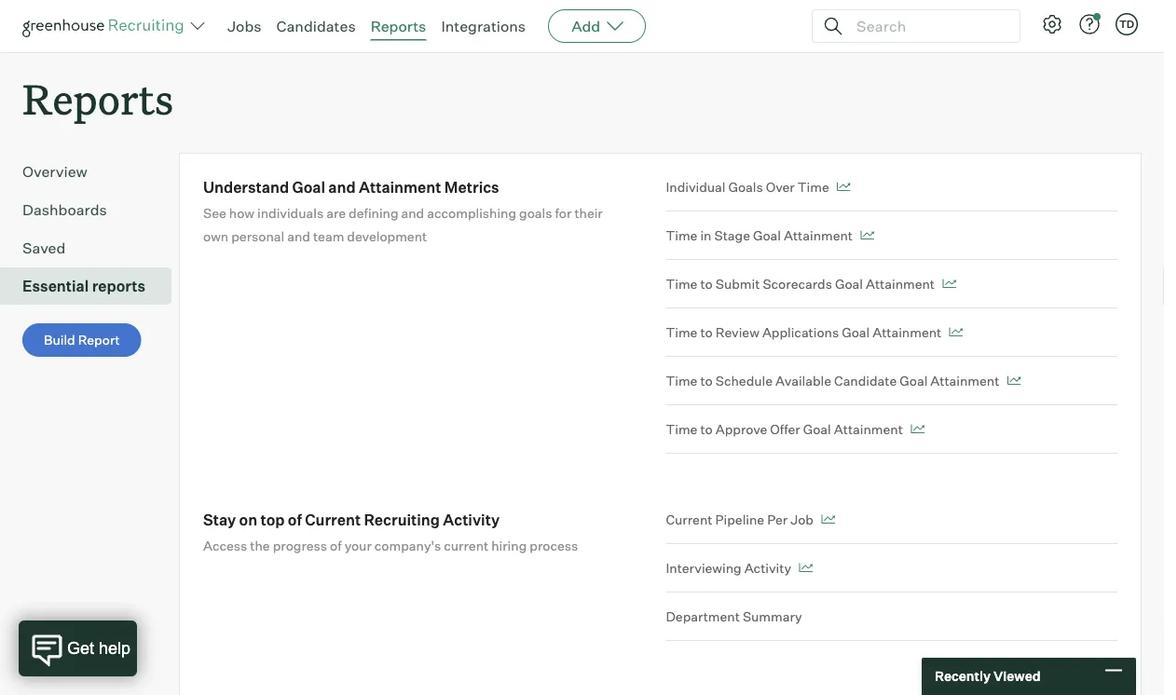 Task type: locate. For each thing, give the bounding box(es) containing it.
viewed
[[994, 668, 1041, 685]]

goal right the scorecards
[[835, 276, 863, 292]]

3 to from the top
[[700, 373, 713, 389]]

attainment
[[359, 178, 441, 196], [784, 227, 853, 244], [866, 276, 935, 292], [873, 324, 942, 340], [931, 373, 1000, 389], [834, 421, 903, 437]]

Search text field
[[852, 13, 1003, 40]]

1 vertical spatial of
[[330, 538, 342, 554]]

time left schedule
[[666, 373, 698, 389]]

scorecards
[[763, 276, 832, 292]]

are
[[326, 205, 346, 221]]

of
[[288, 511, 302, 529], [330, 538, 342, 554]]

individuals
[[257, 205, 324, 221]]

time for time to approve offer goal attainment
[[666, 421, 698, 437]]

activity up current
[[443, 511, 500, 529]]

goal right stage
[[753, 227, 781, 244]]

1 horizontal spatial reports
[[371, 17, 426, 35]]

reports
[[92, 277, 145, 296]]

recently viewed
[[935, 668, 1041, 685]]

0 horizontal spatial reports
[[22, 71, 174, 126]]

time
[[798, 179, 829, 195], [666, 227, 698, 244], [666, 276, 698, 292], [666, 324, 698, 340], [666, 373, 698, 389], [666, 421, 698, 437]]

time left review
[[666, 324, 698, 340]]

icon chart image for time in stage goal attainment
[[860, 231, 874, 240]]

of left your
[[330, 538, 342, 554]]

activity up summary at right
[[745, 560, 792, 576]]

current
[[305, 511, 361, 529], [666, 512, 713, 528]]

their
[[575, 205, 603, 221]]

time left approve
[[666, 421, 698, 437]]

and down the individuals
[[287, 228, 310, 244]]

attainment inside understand goal and attainment metrics see how individuals are defining and accomplishing goals for their own personal and team development
[[359, 178, 441, 196]]

reports
[[371, 17, 426, 35], [22, 71, 174, 126]]

recently
[[935, 668, 991, 685]]

candidate
[[834, 373, 897, 389]]

time left in
[[666, 227, 698, 244]]

0 horizontal spatial activity
[[443, 511, 500, 529]]

current up interviewing at the right bottom of the page
[[666, 512, 713, 528]]

0 horizontal spatial and
[[287, 228, 310, 244]]

goal
[[292, 178, 325, 196], [753, 227, 781, 244], [835, 276, 863, 292], [842, 324, 870, 340], [900, 373, 928, 389], [803, 421, 831, 437]]

to left submit
[[700, 276, 713, 292]]

icon chart image for time to submit scorecards goal attainment
[[943, 279, 957, 289]]

activity
[[443, 511, 500, 529], [745, 560, 792, 576]]

interviewing activity
[[666, 560, 792, 576]]

to for approve
[[700, 421, 713, 437]]

to for review
[[700, 324, 713, 340]]

submit
[[716, 276, 760, 292]]

on
[[239, 511, 257, 529]]

2 vertical spatial and
[[287, 228, 310, 244]]

saved
[[22, 239, 66, 257]]

0 horizontal spatial of
[[288, 511, 302, 529]]

td button
[[1112, 9, 1142, 39]]

defining
[[349, 205, 399, 221]]

and up are
[[328, 178, 356, 196]]

individual goals over time
[[666, 179, 829, 195]]

icon chart image for current pipeline per job
[[821, 515, 835, 525]]

add
[[572, 17, 601, 35]]

icon chart image for time to review applications goal attainment
[[949, 328, 963, 337]]

greenhouse recruiting image
[[22, 15, 190, 37]]

icon chart image for interviewing activity
[[799, 564, 813, 573]]

2 horizontal spatial and
[[401, 205, 424, 221]]

1 vertical spatial activity
[[745, 560, 792, 576]]

individual
[[666, 179, 726, 195]]

build report
[[44, 332, 120, 348]]

stay
[[203, 511, 236, 529]]

to left schedule
[[700, 373, 713, 389]]

to left review
[[700, 324, 713, 340]]

goal right the "offer" on the right of the page
[[803, 421, 831, 437]]

company's
[[375, 538, 441, 554]]

current up your
[[305, 511, 361, 529]]

1 vertical spatial reports
[[22, 71, 174, 126]]

reports down the 'greenhouse recruiting' image
[[22, 71, 174, 126]]

team
[[313, 228, 344, 244]]

accomplishing
[[427, 205, 517, 221]]

integrations
[[441, 17, 526, 35]]

reports right candidates link
[[371, 17, 426, 35]]

goal up candidate
[[842, 324, 870, 340]]

goal inside understand goal and attainment metrics see how individuals are defining and accomplishing goals for their own personal and team development
[[292, 178, 325, 196]]

to for submit
[[700, 276, 713, 292]]

development
[[347, 228, 427, 244]]

icon chart image for time to schedule available candidate goal attainment
[[1007, 376, 1021, 386]]

2 to from the top
[[700, 324, 713, 340]]

overview
[[22, 162, 87, 181]]

job
[[791, 512, 814, 528]]

access
[[203, 538, 247, 554]]

icon chart image
[[837, 182, 851, 192], [860, 231, 874, 240], [943, 279, 957, 289], [949, 328, 963, 337], [1007, 376, 1021, 386], [911, 425, 925, 434], [821, 515, 835, 525], [799, 564, 813, 573]]

and
[[328, 178, 356, 196], [401, 205, 424, 221], [287, 228, 310, 244]]

time in stage goal attainment
[[666, 227, 853, 244]]

report
[[78, 332, 120, 348]]

to
[[700, 276, 713, 292], [700, 324, 713, 340], [700, 373, 713, 389], [700, 421, 713, 437]]

time left submit
[[666, 276, 698, 292]]

1 to from the top
[[700, 276, 713, 292]]

0 horizontal spatial current
[[305, 511, 361, 529]]

0 vertical spatial reports
[[371, 17, 426, 35]]

dashboards
[[22, 201, 107, 219]]

4 to from the top
[[700, 421, 713, 437]]

time to submit scorecards goal attainment
[[666, 276, 935, 292]]

goal right candidate
[[900, 373, 928, 389]]

metrics
[[445, 178, 499, 196]]

to left approve
[[700, 421, 713, 437]]

and up development
[[401, 205, 424, 221]]

own
[[203, 228, 229, 244]]

0 vertical spatial activity
[[443, 511, 500, 529]]

of right top at the left of the page
[[288, 511, 302, 529]]

in
[[700, 227, 712, 244]]

goal up the individuals
[[292, 178, 325, 196]]

understand goal and attainment metrics see how individuals are defining and accomplishing goals for their own personal and team development
[[203, 178, 603, 244]]

current inside stay on top of current recruiting activity access the progress of your company's current hiring process
[[305, 511, 361, 529]]

td
[[1120, 18, 1135, 30]]

0 vertical spatial and
[[328, 178, 356, 196]]

over
[[766, 179, 795, 195]]

how
[[229, 205, 255, 221]]

available
[[776, 373, 832, 389]]



Task type: vqa. For each thing, say whether or not it's contained in the screenshot.
5 corresponding to Martinez
no



Task type: describe. For each thing, give the bounding box(es) containing it.
current
[[444, 538, 489, 554]]

time for time to schedule available candidate goal attainment
[[666, 373, 698, 389]]

candidates link
[[276, 17, 356, 35]]

1 horizontal spatial and
[[328, 178, 356, 196]]

activity inside stay on top of current recruiting activity access the progress of your company's current hiring process
[[443, 511, 500, 529]]

your
[[345, 538, 372, 554]]

review
[[716, 324, 760, 340]]

personal
[[231, 228, 284, 244]]

td button
[[1116, 13, 1138, 35]]

1 horizontal spatial of
[[330, 538, 342, 554]]

configure image
[[1041, 13, 1064, 35]]

for
[[555, 205, 572, 221]]

current pipeline per job
[[666, 512, 814, 528]]

time for time to review applications goal attainment
[[666, 324, 698, 340]]

icon chart image for time to approve offer goal attainment
[[911, 425, 925, 434]]

summary
[[743, 608, 802, 625]]

recruiting
[[364, 511, 440, 529]]

offer
[[770, 421, 801, 437]]

1 horizontal spatial current
[[666, 512, 713, 528]]

time for time to submit scorecards goal attainment
[[666, 276, 698, 292]]

see
[[203, 205, 226, 221]]

essential
[[22, 277, 89, 296]]

jobs
[[227, 17, 262, 35]]

reports link
[[371, 17, 426, 35]]

candidates
[[276, 17, 356, 35]]

add button
[[548, 9, 646, 43]]

stage
[[715, 227, 750, 244]]

0 vertical spatial of
[[288, 511, 302, 529]]

integrations link
[[441, 17, 526, 35]]

dashboards link
[[22, 199, 164, 221]]

per
[[767, 512, 788, 528]]

approve
[[716, 421, 768, 437]]

understand
[[203, 178, 289, 196]]

essential reports
[[22, 277, 145, 296]]

to for schedule
[[700, 373, 713, 389]]

stay on top of current recruiting activity access the progress of your company's current hiring process
[[203, 511, 578, 554]]

time right "over"
[[798, 179, 829, 195]]

essential reports link
[[22, 275, 164, 298]]

goals
[[729, 179, 763, 195]]

hiring
[[491, 538, 527, 554]]

goals
[[519, 205, 552, 221]]

process
[[530, 538, 578, 554]]

department summary link
[[666, 593, 1118, 642]]

build
[[44, 332, 75, 348]]

schedule
[[716, 373, 773, 389]]

progress
[[273, 538, 327, 554]]

saved link
[[22, 237, 164, 259]]

jobs link
[[227, 17, 262, 35]]

pipeline
[[715, 512, 765, 528]]

1 vertical spatial and
[[401, 205, 424, 221]]

time to review applications goal attainment
[[666, 324, 942, 340]]

applications
[[762, 324, 839, 340]]

top
[[261, 511, 285, 529]]

1 horizontal spatial activity
[[745, 560, 792, 576]]

the
[[250, 538, 270, 554]]

department summary
[[666, 608, 802, 625]]

time to schedule available candidate goal attainment
[[666, 373, 1000, 389]]

interviewing
[[666, 560, 742, 576]]

time to approve offer goal attainment
[[666, 421, 903, 437]]

overview link
[[22, 161, 164, 183]]

time for time in stage goal attainment
[[666, 227, 698, 244]]

department
[[666, 608, 740, 625]]

icon chart image for individual goals over time
[[837, 182, 851, 192]]

build report button
[[22, 324, 141, 357]]



